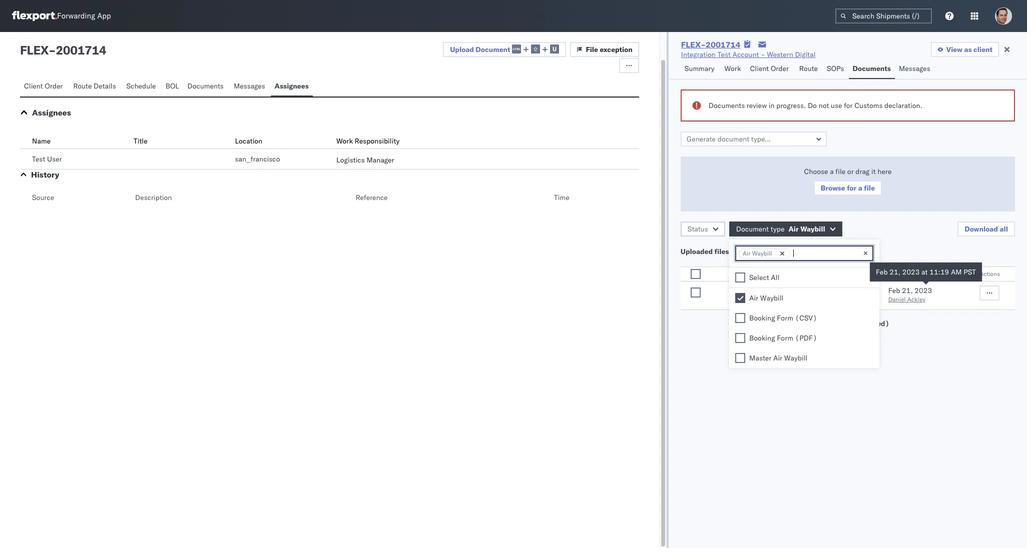 Task type: locate. For each thing, give the bounding box(es) containing it.
order down western
[[771, 64, 789, 73]]

test user
[[32, 155, 62, 164]]

Search Shipments (/) text field
[[836, 9, 932, 24]]

21, for at
[[890, 268, 901, 277]]

time
[[554, 193, 570, 202]]

2023 for 11:19
[[903, 268, 920, 277]]

1 vertical spatial assignees button
[[32, 108, 71, 118]]

air waybill inside list box
[[750, 294, 784, 303]]

in
[[769, 101, 775, 110]]

documents right bol button
[[188, 82, 224, 91]]

document for document type air waybill
[[737, 225, 769, 234]]

0 horizontal spatial documents
[[188, 82, 224, 91]]

0 vertical spatial 21,
[[890, 268, 901, 277]]

27
[[801, 298, 808, 305]]

documents for rightmost the documents "button"
[[853, 64, 891, 73]]

0 horizontal spatial /
[[783, 270, 787, 278]]

/ inside button
[[783, 270, 787, 278]]

work up logistics
[[337, 137, 353, 146]]

1 form from the top
[[777, 314, 794, 323]]

documents button
[[849, 60, 895, 79], [184, 77, 230, 97]]

work down account
[[725, 64, 741, 73]]

/ left 11:19 on the right of page
[[920, 270, 924, 278]]

client order down flex at the top of page
[[24, 82, 63, 91]]

flex
[[20, 43, 49, 58]]

1 vertical spatial user
[[926, 270, 938, 278]]

21,
[[890, 268, 901, 277], [902, 286, 913, 295]]

1 vertical spatial booking
[[750, 334, 776, 343]]

client order for the client order button to the right
[[750, 64, 789, 73]]

browse
[[821, 184, 846, 193]]

documents button right sops
[[849, 60, 895, 79]]

waybill up screenshot
[[748, 286, 771, 295]]

client order button down flex at the top of page
[[20, 77, 69, 97]]

0 vertical spatial booking
[[750, 314, 776, 323]]

user up history button
[[47, 155, 62, 164]]

0 vertical spatial at
[[922, 268, 928, 277]]

1 vertical spatial form
[[777, 334, 794, 343]]

1 vertical spatial for
[[847, 184, 857, 193]]

documents for documents review in progress. do not use for customs declaration.
[[709, 101, 745, 110]]

0 horizontal spatial client order button
[[20, 77, 69, 97]]

2023
[[903, 268, 920, 277], [915, 286, 933, 295]]

0 vertical spatial for
[[844, 101, 853, 110]]

test up history button
[[32, 155, 45, 164]]

1 vertical spatial route
[[73, 82, 92, 91]]

0 horizontal spatial order
[[45, 82, 63, 91]]

0 vertical spatial file
[[836, 167, 846, 176]]

order down the 'flex - 2001714'
[[45, 82, 63, 91]]

use
[[831, 101, 843, 110]]

review
[[747, 101, 767, 110]]

(csv)
[[796, 314, 818, 323]]

0 vertical spatial route
[[800, 64, 818, 73]]

route button
[[796, 60, 823, 79]]

documents review in progress. do not use for customs declaration.
[[709, 101, 923, 110]]

0 horizontal spatial assignees
[[32, 108, 71, 118]]

air waybill down select all
[[750, 294, 784, 303]]

21, inside feb 21, 2023 daniel ackley
[[902, 286, 913, 295]]

1 vertical spatial order
[[45, 82, 63, 91]]

integration
[[682, 50, 716, 59]]

work
[[725, 64, 741, 73], [337, 137, 353, 146]]

21, up feb 21, 2023 daniel ackley
[[890, 268, 901, 277]]

1 horizontal spatial user
[[926, 270, 938, 278]]

2 vertical spatial documents
[[709, 101, 745, 110]]

0 vertical spatial client
[[750, 64, 769, 73]]

feb left timestamp
[[876, 268, 888, 277]]

messages for rightmost messages button
[[899, 64, 931, 73]]

0 horizontal spatial route
[[73, 82, 92, 91]]

flex-2001714
[[682, 40, 741, 50]]

2001714 down forwarding app at the top left
[[56, 43, 106, 58]]

air
[[789, 225, 799, 234], [743, 250, 751, 257], [737, 286, 746, 295], [750, 294, 759, 303], [774, 354, 783, 363]]

booking
[[750, 314, 776, 323], [750, 334, 776, 343]]

booking up master
[[750, 334, 776, 343]]

a down 'drag'
[[859, 184, 863, 193]]

type
[[768, 270, 781, 278]]

schedule
[[126, 82, 156, 91]]

2023 inside feb 21, 2023 daniel ackley
[[915, 286, 933, 295]]

route left details
[[73, 82, 92, 91]]

1 horizontal spatial at
[[922, 268, 928, 277]]

feb
[[876, 268, 888, 277], [889, 286, 901, 295]]

air waybill
[[743, 250, 773, 257], [737, 286, 771, 295], [750, 294, 784, 303]]

a right choose
[[830, 167, 834, 176]]

download all
[[965, 225, 1009, 234]]

1 horizontal spatial 2001714
[[706, 40, 741, 50]]

file down it
[[865, 184, 875, 193]]

form down booking form (csv)
[[777, 334, 794, 343]]

1 vertical spatial 21,
[[902, 286, 913, 295]]

document inside button
[[737, 270, 766, 278]]

1 vertical spatial client
[[24, 82, 43, 91]]

app
[[97, 11, 111, 21]]

client for the client order button to the right
[[750, 64, 769, 73]]

1 horizontal spatial order
[[771, 64, 789, 73]]

- left western
[[761, 50, 766, 59]]

1 vertical spatial client order
[[24, 82, 63, 91]]

(pdf)
[[796, 334, 818, 343]]

flex - 2001714
[[20, 43, 106, 58]]

client order button down western
[[746, 60, 796, 79]]

upload
[[450, 45, 474, 54]]

1 horizontal spatial file
[[865, 184, 875, 193]]

1 horizontal spatial feb
[[889, 286, 901, 295]]

a
[[830, 167, 834, 176], [859, 184, 863, 193]]

air waybill link
[[737, 286, 771, 298]]

history button
[[31, 170, 59, 180]]

for
[[844, 101, 853, 110], [847, 184, 857, 193]]

work responsibility
[[337, 137, 400, 146]]

schedule button
[[122, 77, 162, 97]]

2 form from the top
[[777, 334, 794, 343]]

logistics manager
[[337, 156, 394, 165]]

2 vertical spatial document
[[737, 270, 766, 278]]

0 horizontal spatial a
[[830, 167, 834, 176]]

- down forwarding app link
[[49, 43, 56, 58]]

user left the am
[[926, 270, 938, 278]]

download
[[965, 225, 999, 234]]

1 vertical spatial messages
[[234, 82, 265, 91]]

messages for messages button to the left
[[234, 82, 265, 91]]

0 vertical spatial a
[[830, 167, 834, 176]]

1 horizontal spatial route
[[800, 64, 818, 73]]

/
[[783, 270, 787, 278], [920, 270, 924, 278]]

0 horizontal spatial user
[[47, 155, 62, 164]]

2 horizontal spatial documents
[[853, 64, 891, 73]]

21, up ackley
[[902, 286, 913, 295]]

sops
[[827, 64, 845, 73]]

feb inside feb 21, 2023 daniel ackley
[[889, 286, 901, 295]]

0 vertical spatial test
[[718, 50, 731, 59]]

document for document type / filename
[[737, 270, 766, 278]]

1 horizontal spatial documents
[[709, 101, 745, 110]]

document
[[476, 45, 511, 54], [737, 225, 769, 234], [737, 270, 766, 278]]

1 vertical spatial at
[[810, 298, 815, 305]]

at right the 27
[[810, 298, 815, 305]]

documents button right bol
[[184, 77, 230, 97]]

western
[[767, 50, 794, 59]]

0 vertical spatial form
[[777, 314, 794, 323]]

client down integration test account - western digital
[[750, 64, 769, 73]]

summary
[[685, 64, 715, 73]]

1 horizontal spatial client
[[750, 64, 769, 73]]

0 vertical spatial order
[[771, 64, 789, 73]]

documents left review at the top of the page
[[709, 101, 745, 110]]

air waybill up screenshot
[[737, 286, 771, 295]]

logistics
[[337, 156, 365, 165]]

document left the type
[[737, 225, 769, 234]]

0 vertical spatial assignees button
[[271, 77, 313, 97]]

feb for feb 21, 2023 at 11:19 am pst
[[876, 268, 888, 277]]

master
[[750, 354, 772, 363]]

0 vertical spatial documents
[[853, 64, 891, 73]]

booking down screenshot
[[750, 314, 776, 323]]

test down flex-2001714 link
[[718, 50, 731, 59]]

view as client
[[947, 45, 993, 54]]

files
[[715, 247, 729, 256]]

client order down western
[[750, 64, 789, 73]]

2 / from the left
[[920, 270, 924, 278]]

0 horizontal spatial messages
[[234, 82, 265, 91]]

2023-
[[771, 298, 789, 305]]

waybill down all
[[761, 294, 784, 303]]

or
[[848, 167, 854, 176]]

1 horizontal spatial 21,
[[902, 286, 913, 295]]

0 horizontal spatial file
[[836, 167, 846, 176]]

description
[[135, 193, 172, 202]]

0 vertical spatial assignees
[[275, 82, 309, 91]]

view as client button
[[931, 42, 1000, 57]]

feb 21, 2023 daniel ackley
[[889, 286, 933, 303]]

2001714 up account
[[706, 40, 741, 50]]

responsibility
[[355, 137, 400, 146]]

1 horizontal spatial work
[[725, 64, 741, 73]]

air right the 4
[[743, 250, 751, 257]]

1 horizontal spatial messages
[[899, 64, 931, 73]]

0 vertical spatial user
[[47, 155, 62, 164]]

1 horizontal spatial -
[[761, 50, 766, 59]]

0 horizontal spatial 21,
[[890, 268, 901, 277]]

1 vertical spatial feb
[[889, 286, 901, 295]]

document type / filename
[[737, 270, 814, 278]]

feb for feb 21, 2023 daniel ackley
[[889, 286, 901, 295]]

form down 2023-
[[777, 314, 794, 323]]

1 booking from the top
[[750, 314, 776, 323]]

1 vertical spatial file
[[865, 184, 875, 193]]

browse for a file button
[[814, 181, 882, 196]]

2023 up feb 21, 2023 daniel ackley
[[903, 268, 920, 277]]

1 vertical spatial 2023
[[915, 286, 933, 295]]

0 horizontal spatial client
[[24, 82, 43, 91]]

1 vertical spatial work
[[337, 137, 353, 146]]

bol button
[[162, 77, 184, 97]]

1 vertical spatial documents
[[188, 82, 224, 91]]

download all button
[[958, 222, 1016, 237]]

1 vertical spatial test
[[32, 155, 45, 164]]

feb up daniel
[[889, 286, 901, 295]]

-
[[49, 43, 56, 58], [761, 50, 766, 59]]

sops button
[[823, 60, 849, 79]]

upload document button
[[443, 42, 567, 57]]

documents right sops 'button'
[[853, 64, 891, 73]]

21, for daniel
[[902, 286, 913, 295]]

2023 for ackley
[[915, 286, 933, 295]]

1 vertical spatial assignees
[[32, 108, 71, 118]]

1 horizontal spatial client order
[[750, 64, 789, 73]]

for down or
[[847, 184, 857, 193]]

select
[[750, 273, 770, 282]]

document up air waybill link
[[737, 270, 766, 278]]

route
[[800, 64, 818, 73], [73, 82, 92, 91]]

1 / from the left
[[783, 270, 787, 278]]

am.png
[[844, 298, 867, 305]]

2 booking from the top
[[750, 334, 776, 343]]

order
[[771, 64, 789, 73], [45, 82, 63, 91]]

None checkbox
[[736, 293, 746, 303], [736, 314, 746, 324], [736, 334, 746, 344], [736, 293, 746, 303], [736, 314, 746, 324], [736, 334, 746, 344]]

1 vertical spatial document
[[737, 225, 769, 234]]

0 vertical spatial 2023
[[903, 268, 920, 277]]

Generate document type... text field
[[681, 132, 827, 147]]

document right upload
[[476, 45, 511, 54]]

work inside button
[[725, 64, 741, 73]]

0 horizontal spatial 2001714
[[56, 43, 106, 58]]

1 horizontal spatial assignees
[[275, 82, 309, 91]]

0 horizontal spatial feb
[[876, 268, 888, 277]]

waybill right the type
[[801, 225, 826, 234]]

file left or
[[836, 167, 846, 176]]

route for route details
[[73, 82, 92, 91]]

list box
[[730, 268, 880, 369]]

for right use at right top
[[844, 101, 853, 110]]

/ right all
[[783, 270, 787, 278]]

1 horizontal spatial test
[[718, 50, 731, 59]]

client order button
[[746, 60, 796, 79], [20, 77, 69, 97]]

form
[[777, 314, 794, 323], [777, 334, 794, 343]]

test
[[718, 50, 731, 59], [32, 155, 45, 164]]

None checkbox
[[691, 269, 701, 279], [736, 273, 746, 283], [691, 288, 701, 298], [736, 354, 746, 364], [691, 269, 701, 279], [736, 273, 746, 283], [691, 288, 701, 298], [736, 354, 746, 364]]

1 horizontal spatial /
[[920, 270, 924, 278]]

client down flex at the top of page
[[24, 82, 43, 91]]

assignees button
[[271, 77, 313, 97], [32, 108, 71, 118]]

1 vertical spatial a
[[859, 184, 863, 193]]

/ inside button
[[920, 270, 924, 278]]

2023 up ackley
[[915, 286, 933, 295]]

at left 11:19 on the right of page
[[922, 268, 928, 277]]

0 vertical spatial messages
[[899, 64, 931, 73]]

waybill
[[801, 225, 826, 234], [753, 250, 773, 257], [748, 286, 771, 295], [761, 294, 784, 303], [785, 354, 808, 363]]

0 vertical spatial work
[[725, 64, 741, 73]]

choose a file or drag it here
[[805, 167, 892, 176]]

a inside button
[[859, 184, 863, 193]]

0 vertical spatial document
[[476, 45, 511, 54]]

0 horizontal spatial work
[[337, 137, 353, 146]]

0 horizontal spatial client order
[[24, 82, 63, 91]]

documents
[[853, 64, 891, 73], [188, 82, 224, 91], [709, 101, 745, 110]]

0 vertical spatial client order
[[750, 64, 789, 73]]

1 horizontal spatial a
[[859, 184, 863, 193]]

None text field
[[793, 249, 803, 258]]

route down digital
[[800, 64, 818, 73]]

0 horizontal spatial assignees button
[[32, 108, 71, 118]]

0 vertical spatial feb
[[876, 268, 888, 277]]

0 horizontal spatial at
[[810, 298, 815, 305]]



Task type: describe. For each thing, give the bounding box(es) containing it.
for inside button
[[847, 184, 857, 193]]

master air waybill
[[750, 354, 808, 363]]

booking for booking form (pdf)
[[750, 334, 776, 343]]

manager
[[367, 156, 394, 165]]

air waybill right the 4
[[743, 250, 773, 257]]

loaded
[[807, 320, 832, 329]]

view
[[947, 45, 963, 54]]

filtered)
[[863, 320, 890, 329]]

assignees inside button
[[275, 82, 309, 91]]

select all
[[750, 273, 780, 282]]

upload document
[[450, 45, 511, 54]]

flex-2001714 link
[[682, 40, 741, 50]]

0 horizontal spatial documents button
[[184, 77, 230, 97]]

waybill right the 4
[[753, 250, 773, 257]]

list box containing select all
[[730, 268, 880, 369]]

forwarding app
[[57, 11, 111, 21]]

route for route
[[800, 64, 818, 73]]

1 horizontal spatial assignees button
[[271, 77, 313, 97]]

flexport. image
[[12, 11, 57, 21]]

form for (pdf)
[[777, 334, 794, 343]]

title
[[134, 137, 148, 146]]

feb 21, 2023 at 11:19 am pst
[[876, 268, 977, 277]]

01-
[[789, 298, 801, 305]]

file exception
[[586, 45, 633, 54]]

browse for a file
[[821, 184, 875, 193]]

do
[[808, 101, 817, 110]]

- inside the integration test account - western digital link
[[761, 50, 766, 59]]

digital
[[795, 50, 816, 59]]

integration test account - western digital
[[682, 50, 816, 59]]

summary button
[[681, 60, 721, 79]]

0 horizontal spatial test
[[32, 155, 45, 164]]

am
[[951, 268, 962, 277]]

4
[[737, 247, 742, 256]]

uploaded files ∙ 4
[[681, 247, 742, 256]]

1 horizontal spatial client order button
[[746, 60, 796, 79]]

test inside the integration test account - western digital link
[[718, 50, 731, 59]]

account
[[733, 50, 759, 59]]

booking for booking form (csv)
[[750, 314, 776, 323]]

form for (csv)
[[777, 314, 794, 323]]

timestamp / user button
[[887, 268, 960, 278]]

air up screenshot
[[737, 286, 746, 295]]

document type air waybill
[[737, 225, 826, 234]]

type
[[771, 225, 785, 234]]

it
[[872, 167, 876, 176]]

file
[[586, 45, 598, 54]]

∙
[[731, 247, 736, 256]]

10.55.56
[[817, 298, 843, 305]]

booking form (csv)
[[750, 314, 818, 323]]

not
[[819, 101, 830, 110]]

1 horizontal spatial documents button
[[849, 60, 895, 79]]

name
[[32, 137, 51, 146]]

flex-
[[682, 40, 706, 50]]

client for the client order button to the left
[[24, 82, 43, 91]]

pst
[[964, 268, 977, 277]]

progress.
[[777, 101, 806, 110]]

(3
[[852, 320, 861, 329]]

0 horizontal spatial -
[[49, 43, 56, 58]]

document type / filename button
[[735, 268, 869, 278]]

drag
[[856, 167, 870, 176]]

work for work responsibility
[[337, 137, 353, 146]]

(3 filtered)
[[851, 320, 890, 329]]

11:19
[[930, 268, 950, 277]]

booking form (pdf)
[[750, 334, 818, 343]]

client
[[974, 45, 993, 54]]

work button
[[721, 60, 746, 79]]

route details button
[[69, 77, 122, 97]]

as
[[965, 45, 972, 54]]

air down select
[[750, 294, 759, 303]]

screenshot
[[737, 298, 769, 305]]

all
[[1000, 225, 1009, 234]]

customs
[[855, 101, 883, 110]]

timestamp
[[889, 270, 919, 278]]

choose
[[805, 167, 829, 176]]

route details
[[73, 82, 116, 91]]

user inside button
[[926, 270, 938, 278]]

1 horizontal spatial messages button
[[895, 60, 936, 79]]

uploaded
[[681, 247, 713, 256]]

work for work
[[725, 64, 741, 73]]

san_francisco
[[235, 155, 280, 164]]

bol
[[166, 82, 179, 91]]

client order for the client order button to the left
[[24, 82, 63, 91]]

waybill down (pdf)
[[785, 354, 808, 363]]

details
[[94, 82, 116, 91]]

source
[[32, 193, 54, 202]]

air right the type
[[789, 225, 799, 234]]

ackley
[[908, 296, 926, 303]]

reference
[[356, 193, 388, 202]]

timestamp / user
[[889, 270, 938, 278]]

location
[[235, 137, 263, 146]]

history
[[31, 170, 59, 180]]

daniel
[[889, 296, 906, 303]]

documents for the left the documents "button"
[[188, 82, 224, 91]]

0 horizontal spatial messages button
[[230, 77, 271, 97]]

file inside button
[[865, 184, 875, 193]]

document inside button
[[476, 45, 511, 54]]

actions
[[980, 270, 1001, 278]]

here
[[878, 167, 892, 176]]

status button
[[681, 222, 726, 237]]

air right master
[[774, 354, 783, 363]]

status
[[688, 225, 709, 234]]

forwarding app link
[[12, 11, 111, 21]]

declaration.
[[885, 101, 923, 110]]

integration test account - western digital link
[[682, 50, 816, 60]]



Task type: vqa. For each thing, say whether or not it's contained in the screenshot.
Route button
yes



